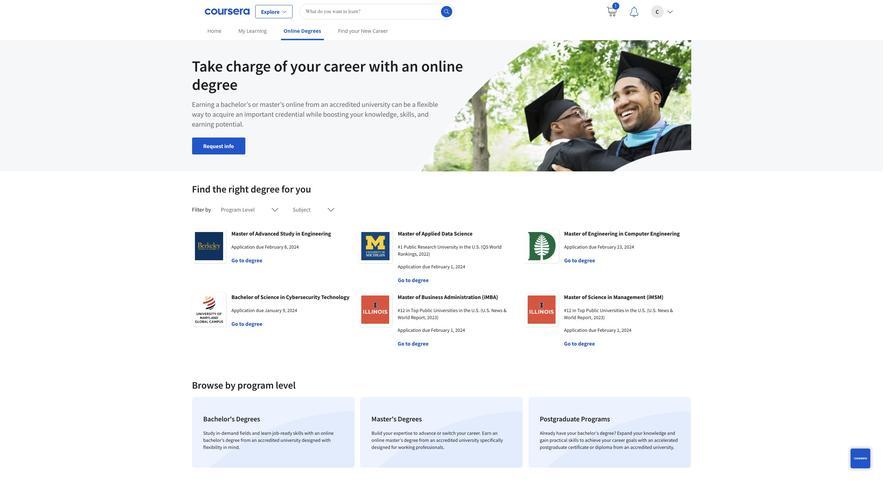 Task type: describe. For each thing, give the bounding box(es) containing it.
2024 right 9,
[[287, 307, 297, 314]]

world for master of business administration (imba)
[[398, 314, 410, 321]]

degree?
[[600, 430, 616, 436]]

february for master of applied data science
[[431, 263, 450, 270]]

career.
[[467, 430, 481, 436]]

online degrees link
[[281, 23, 324, 40]]

bachelor's inside already have your bachelor's degree? expand your knowledge and gain practical skills to achieve your career goals with an accelerated postgraduate certificate or diploma from an accredited university.
[[578, 430, 599, 436]]

business
[[422, 293, 443, 300]]

learning
[[247, 28, 267, 34]]

application due february 23, 2024
[[564, 244, 634, 250]]

level
[[242, 206, 255, 213]]

9,
[[283, 307, 286, 314]]

the left right
[[213, 183, 227, 195]]

knowledge,
[[365, 110, 399, 118]]

of for master of engineering in computer engineering
[[582, 230, 587, 237]]

university of michigan image
[[358, 229, 392, 263]]

request info
[[203, 142, 234, 150]]

2024 right 8, at the bottom of page
[[289, 244, 299, 250]]

of for master of applied data science
[[416, 230, 421, 237]]

your up "goals"
[[634, 430, 643, 436]]

working
[[398, 444, 415, 450]]

degrees for master's degrees
[[398, 414, 422, 423]]

or inside "build your expertise to advance or switch your career. earn an online master's degree from an accredited university specifically designed for working professionals."
[[437, 430, 442, 436]]

in inside study in-demand fields and learn job-ready skills with an online bachelor's degree from an accredited university designed with flexibility in mind.
[[223, 444, 227, 450]]

management
[[614, 293, 646, 300]]

fields
[[240, 430, 251, 436]]

your down the 'degree?'
[[602, 437, 611, 443]]

right
[[228, 183, 249, 195]]

the inside the #1 public research university in the u.s. (qs world rankings, 2022)
[[464, 244, 471, 250]]

explore button
[[255, 5, 293, 18]]

1, for administration
[[451, 327, 454, 333]]

boosting
[[323, 110, 349, 118]]

postgraduate programs
[[540, 414, 610, 423]]

2024 down the #1 public research university in the u.s. (qs world rankings, 2022)
[[456, 263, 465, 270]]

accredited inside study in-demand fields and learn job-ready skills with an online bachelor's degree from an accredited university designed with flexibility in mind.
[[258, 437, 280, 443]]

advance
[[419, 430, 436, 436]]

the down administration
[[464, 307, 471, 314]]

23,
[[617, 244, 624, 250]]

#1 public research university in the u.s. (qs world rankings, 2022)
[[398, 244, 502, 257]]

online
[[284, 28, 300, 34]]

your right have
[[567, 430, 577, 436]]

technology
[[321, 293, 350, 300]]

& for master of science in management (imsm)
[[670, 307, 673, 314]]

2023) for business
[[427, 314, 439, 321]]

program
[[238, 379, 274, 391]]

to inside "build your expertise to advance or switch your career. earn an online master's degree from an accredited university specifically designed for working professionals."
[[414, 430, 418, 436]]

master's
[[372, 414, 397, 423]]

potential.
[[216, 120, 244, 128]]

or inside the earning a bachelor's or master's online from an accredited university can be a flexible way to acquire an important credential while boosting your knowledge, skills, and earning potential.
[[252, 100, 258, 109]]

online degrees
[[284, 28, 321, 34]]

application due february 1, 2024 for science
[[564, 327, 632, 333]]

1 link
[[600, 0, 623, 23]]

What do you want to learn? text field
[[300, 4, 455, 19]]

find your new career
[[338, 28, 388, 34]]

in inside the #1 public research university in the u.s. (qs world rankings, 2022)
[[459, 244, 463, 250]]

your inside the earning a bachelor's or master's online from an accredited university can be a flexible way to acquire an important credential while boosting your knowledge, skills, and earning potential.
[[350, 110, 363, 118]]

take
[[192, 56, 223, 76]]

from inside "build your expertise to advance or switch your career. earn an online master's degree from an accredited university specifically designed for working professionals."
[[419, 437, 429, 443]]

job-
[[272, 430, 281, 436]]

master of engineering in computer engineering
[[564, 230, 680, 237]]

2024 down management
[[622, 327, 632, 333]]

bachelor's inside study in-demand fields and learn job-ready skills with an online bachelor's degree from an accredited university designed with flexibility in mind.
[[203, 437, 225, 443]]

university of illinois at urbana-champaign image for master of science in management (imsm)
[[525, 293, 559, 327]]

the down management
[[630, 307, 637, 314]]

accelerated
[[654, 437, 678, 443]]

2024 right the 23,
[[625, 244, 634, 250]]

programs
[[581, 414, 610, 423]]

certificate
[[568, 444, 589, 450]]

u.s. inside the #1 public research university in the u.s. (qs world rankings, 2022)
[[472, 244, 480, 250]]

professionals.
[[416, 444, 445, 450]]

u.s. for master of business administration (imba)
[[472, 307, 480, 314]]

of for master of science in management (imsm)
[[582, 293, 587, 300]]

advanced
[[255, 230, 279, 237]]

level
[[276, 379, 296, 391]]

by for filter
[[205, 206, 211, 213]]

online inside take charge of your career with an online degree
[[421, 56, 463, 76]]

bachelor's degrees
[[203, 414, 260, 423]]

1
[[615, 2, 617, 9]]

from inside the earning a bachelor's or master's online from an accredited university can be a flexible way to acquire an important credential while boosting your knowledge, skills, and earning potential.
[[306, 100, 320, 109]]

diploma
[[595, 444, 613, 450]]

practical
[[550, 437, 568, 443]]

find for find the right degree for you
[[192, 183, 211, 195]]

goals
[[626, 437, 637, 443]]

info
[[224, 142, 234, 150]]

learn
[[261, 430, 271, 436]]

university inside the earning a bachelor's or master's online from an accredited university can be a flexible way to acquire an important credential while boosting your knowledge, skills, and earning potential.
[[362, 100, 390, 109]]

u.s. for master of science in management (imsm)
[[638, 307, 646, 314]]

to inside already have your bachelor's degree? expand your knowledge and gain practical skills to achieve your career goals with an accelerated postgraduate certificate or diploma from an accredited university.
[[580, 437, 584, 443]]

2 a from the left
[[412, 100, 416, 109]]

have
[[557, 430, 566, 436]]

already have your bachelor's degree? expand your knowledge and gain practical skills to achieve your career goals with an accelerated postgraduate certificate or diploma from an accredited university.
[[540, 430, 678, 450]]

master for master of science in management (imsm)
[[564, 293, 581, 300]]

my learning
[[238, 28, 267, 34]]

degree inside study in-demand fields and learn job-ready skills with an online bachelor's degree from an accredited university designed with flexibility in mind.
[[226, 437, 240, 443]]

news for master of science in management (imsm)
[[658, 307, 669, 314]]

of for bachelor of science in cybersecurity technology
[[254, 293, 259, 300]]

by for browse
[[225, 379, 236, 391]]

administration
[[444, 293, 481, 300]]

(imba)
[[482, 293, 498, 300]]

your inside take charge of your career with an online degree
[[290, 56, 321, 76]]

bachelor of science in cybersecurity technology
[[232, 293, 350, 300]]

report, for business
[[411, 314, 426, 321]]

1 a from the left
[[216, 100, 219, 109]]

with inside take charge of your career with an online degree
[[369, 56, 399, 76]]

2023) for science
[[594, 314, 605, 321]]

data
[[442, 230, 453, 237]]

2022)
[[419, 251, 430, 257]]

of for master of advanced study in engineering
[[249, 230, 254, 237]]

online inside study in-demand fields and learn job-ready skills with an online bachelor's degree from an accredited university designed with flexibility in mind.
[[321, 430, 334, 436]]

subject button
[[289, 201, 339, 218]]

study inside study in-demand fields and learn job-ready skills with an online bachelor's degree from an accredited university designed with flexibility in mind.
[[203, 430, 215, 436]]

flexibility
[[203, 444, 222, 450]]

#1
[[398, 244, 403, 250]]

master of advanced study in engineering
[[232, 230, 331, 237]]

university of maryland global campus image
[[192, 293, 226, 327]]

application due february 1, 2024 for business
[[398, 327, 465, 333]]

world for master of science in management (imsm)
[[564, 314, 577, 321]]

cybersecurity
[[286, 293, 320, 300]]

an inside take charge of your career with an online degree
[[402, 56, 418, 76]]

your right the build
[[383, 430, 393, 436]]

ready
[[281, 430, 292, 436]]

of inside take charge of your career with an online degree
[[274, 56, 287, 76]]

master for master of advanced study in engineering
[[232, 230, 248, 237]]

top for business
[[411, 307, 419, 314]]

research
[[418, 244, 437, 250]]

bachelor's inside the earning a bachelor's or master's online from an accredited university can be a flexible way to acquire an important credential while boosting your knowledge, skills, and earning potential.
[[221, 100, 251, 109]]

or inside already have your bachelor's degree? expand your knowledge and gain practical skills to achieve your career goals with an accelerated postgraduate certificate or diploma from an accredited university.
[[590, 444, 594, 450]]

postgraduate
[[540, 444, 567, 450]]

take charge of your career with an online degree
[[192, 56, 463, 94]]

earning
[[192, 100, 215, 109]]

subject
[[293, 206, 311, 213]]

find for find your new career
[[338, 28, 348, 34]]

mind.
[[228, 444, 240, 450]]

1 horizontal spatial study
[[280, 230, 295, 237]]

flexible
[[417, 100, 438, 109]]

find the right degree for you
[[192, 183, 311, 195]]

#12 in top public universities in the u.s. (u.s. news & world report, 2023) for in
[[564, 307, 673, 321]]

february left the 23,
[[598, 244, 616, 250]]

(qs
[[481, 244, 489, 250]]

career inside already have your bachelor's degree? expand your knowledge and gain practical skills to achieve your career goals with an accelerated postgraduate certificate or diploma from an accredited university.
[[612, 437, 625, 443]]



Task type: locate. For each thing, give the bounding box(es) containing it.
find inside find your new career link
[[338, 28, 348, 34]]

of
[[274, 56, 287, 76], [249, 230, 254, 237], [416, 230, 421, 237], [582, 230, 587, 237], [254, 293, 259, 300], [416, 293, 421, 300], [582, 293, 587, 300]]

applied
[[422, 230, 441, 237]]

february
[[265, 244, 283, 250], [598, 244, 616, 250], [431, 263, 450, 270], [431, 327, 450, 333], [598, 327, 616, 333]]

0 vertical spatial bachelor's
[[221, 100, 251, 109]]

dartmouth college image
[[525, 229, 559, 263]]

expand
[[617, 430, 633, 436]]

from inside already have your bachelor's degree? expand your knowledge and gain practical skills to achieve your career goals with an accelerated postgraduate certificate or diploma from an accredited university.
[[614, 444, 623, 450]]

science for master of science in management (imsm)
[[588, 293, 607, 300]]

universities
[[434, 307, 458, 314], [600, 307, 624, 314]]

1 horizontal spatial career
[[612, 437, 625, 443]]

2023)
[[427, 314, 439, 321], [594, 314, 605, 321]]

1 vertical spatial bachelor's
[[578, 430, 599, 436]]

0 horizontal spatial &
[[504, 307, 507, 314]]

1 horizontal spatial universities
[[600, 307, 624, 314]]

of for master of business administration (imba)
[[416, 293, 421, 300]]

february down the #1 public research university in the u.s. (qs world rankings, 2022)
[[431, 263, 450, 270]]

report, for science
[[578, 314, 593, 321]]

master of science in management (imsm)
[[564, 293, 664, 300]]

or down achieve
[[590, 444, 594, 450]]

engineering for study
[[302, 230, 331, 237]]

0 horizontal spatial universities
[[434, 307, 458, 314]]

shopping cart: 1 item element
[[606, 2, 619, 17]]

your right switch
[[457, 430, 466, 436]]

(u.s. for (imba)
[[481, 307, 491, 314]]

career inside take charge of your career with an online degree
[[324, 56, 366, 76]]

0 horizontal spatial world
[[398, 314, 410, 321]]

coursera image
[[205, 6, 250, 17]]

find up filter by
[[192, 183, 211, 195]]

or left switch
[[437, 430, 442, 436]]

and down flexible
[[418, 110, 429, 118]]

1 horizontal spatial world
[[490, 244, 502, 250]]

degrees for online degrees
[[301, 28, 321, 34]]

master's inside the earning a bachelor's or master's online from an accredited university can be a flexible way to acquire an important credential while boosting your knowledge, skills, and earning potential.
[[260, 100, 285, 109]]

university down career.
[[459, 437, 479, 443]]

from down advance in the left bottom of the page
[[419, 437, 429, 443]]

universities down master of science in management (imsm)
[[600, 307, 624, 314]]

university for bachelor's degrees
[[281, 437, 301, 443]]

a right be
[[412, 100, 416, 109]]

1 (u.s. from the left
[[481, 307, 491, 314]]

2 #12 from the left
[[564, 307, 572, 314]]

degree inside take charge of your career with an online degree
[[192, 75, 238, 94]]

university of illinois at urbana-champaign image for master of business administration (imba)
[[358, 293, 392, 327]]

world
[[490, 244, 502, 250], [398, 314, 410, 321], [564, 314, 577, 321]]

online inside the earning a bachelor's or master's online from an accredited university can be a flexible way to acquire an important credential while boosting your knowledge, skills, and earning potential.
[[286, 100, 304, 109]]

1 horizontal spatial a
[[412, 100, 416, 109]]

master's inside "build your expertise to advance or switch your career. earn an online master's degree from an accredited university specifically designed for working professionals."
[[386, 437, 403, 443]]

master's down expertise
[[386, 437, 403, 443]]

1,
[[451, 263, 455, 270], [451, 327, 454, 333], [617, 327, 621, 333]]

home
[[208, 28, 222, 34]]

0 horizontal spatial a
[[216, 100, 219, 109]]

0 vertical spatial master's
[[260, 100, 285, 109]]

1 vertical spatial study
[[203, 430, 215, 436]]

application due february 1, 2024 for applied
[[398, 263, 465, 270]]

1 horizontal spatial #12
[[564, 307, 572, 314]]

universities down master of business administration (imba)
[[434, 307, 458, 314]]

degree inside "build your expertise to advance or switch your career. earn an online master's degree from an accredited university specifically designed for working professionals."
[[404, 437, 418, 443]]

list
[[189, 394, 694, 470]]

skills inside study in-demand fields and learn job-ready skills with an online bachelor's degree from an accredited university designed with flexibility in mind.
[[293, 430, 304, 436]]

build
[[372, 430, 382, 436]]

bachelor's up achieve
[[578, 430, 599, 436]]

1 vertical spatial find
[[192, 183, 211, 195]]

0 horizontal spatial public
[[404, 244, 417, 250]]

c
[[656, 8, 659, 15]]

1 vertical spatial designed
[[372, 444, 391, 450]]

find
[[338, 28, 348, 34], [192, 183, 211, 195]]

for
[[282, 183, 294, 195], [391, 444, 397, 450]]

1 horizontal spatial news
[[658, 307, 669, 314]]

0 horizontal spatial top
[[411, 307, 419, 314]]

2 engineering from the left
[[588, 230, 618, 237]]

master for master of engineering in computer engineering
[[564, 230, 581, 237]]

my
[[238, 28, 245, 34]]

1 horizontal spatial public
[[420, 307, 433, 314]]

0 horizontal spatial career
[[324, 56, 366, 76]]

2 universities from the left
[[600, 307, 624, 314]]

in-
[[216, 430, 222, 436]]

with inside already have your bachelor's degree? expand your knowledge and gain practical skills to achieve your career goals with an accelerated postgraduate certificate or diploma from an accredited university.
[[638, 437, 647, 443]]

0 vertical spatial find
[[338, 28, 348, 34]]

None search field
[[300, 4, 455, 19]]

1, for in
[[617, 327, 621, 333]]

1 horizontal spatial #12 in top public universities in the u.s. (u.s. news & world report, 2023)
[[564, 307, 673, 321]]

way
[[192, 110, 204, 118]]

engineering right "computer"
[[651, 230, 680, 237]]

0 horizontal spatial skills
[[293, 430, 304, 436]]

engineering up application due february 23, 2024
[[588, 230, 618, 237]]

1 2023) from the left
[[427, 314, 439, 321]]

1 universities from the left
[[434, 307, 458, 314]]

engineering for in
[[651, 230, 680, 237]]

world inside the #1 public research university in the u.s. (qs world rankings, 2022)
[[490, 244, 502, 250]]

your left new
[[349, 28, 360, 34]]

skills
[[293, 430, 304, 436], [569, 437, 579, 443]]

2 top from the left
[[578, 307, 585, 314]]

1 horizontal spatial university
[[362, 100, 390, 109]]

switch
[[443, 430, 456, 436]]

from right diploma
[[614, 444, 623, 450]]

accredited down switch
[[436, 437, 458, 443]]

2023) down business at the bottom
[[427, 314, 439, 321]]

1 horizontal spatial or
[[437, 430, 442, 436]]

february for master of business administration (imba)
[[431, 327, 450, 333]]

due
[[256, 244, 264, 250], [589, 244, 597, 250], [422, 263, 430, 270], [256, 307, 264, 314], [422, 327, 430, 333], [589, 327, 597, 333]]

february down master of business administration (imba)
[[431, 327, 450, 333]]

credential
[[275, 110, 305, 118]]

achieve
[[585, 437, 601, 443]]

earning
[[192, 120, 214, 128]]

1 horizontal spatial by
[[225, 379, 236, 391]]

0 horizontal spatial study
[[203, 430, 215, 436]]

to inside the earning a bachelor's or master's online from an accredited university can be a flexible way to acquire an important credential while boosting your knowledge, skills, and earning potential.
[[205, 110, 211, 118]]

#12 in top public universities in the u.s. (u.s. news & world report, 2023) for administration
[[398, 307, 507, 321]]

0 horizontal spatial degrees
[[236, 414, 260, 423]]

2 (u.s. from the left
[[647, 307, 657, 314]]

2 university of illinois at urbana-champaign image from the left
[[525, 293, 559, 327]]

designed
[[302, 437, 321, 443], [372, 444, 391, 450]]

2 horizontal spatial world
[[564, 314, 577, 321]]

university of illinois at urbana-champaign image
[[358, 293, 392, 327], [525, 293, 559, 327]]

2 horizontal spatial public
[[586, 307, 599, 314]]

0 horizontal spatial university
[[281, 437, 301, 443]]

my learning link
[[236, 23, 270, 39]]

study left the "in-"
[[203, 430, 215, 436]]

0 horizontal spatial university of illinois at urbana-champaign image
[[358, 293, 392, 327]]

2 horizontal spatial or
[[590, 444, 594, 450]]

public down master of science in management (imsm)
[[586, 307, 599, 314]]

master for master of business administration (imba)
[[398, 293, 415, 300]]

0 horizontal spatial or
[[252, 100, 258, 109]]

1 horizontal spatial top
[[578, 307, 585, 314]]

by right the browse
[[225, 379, 236, 391]]

(u.s. for management
[[647, 307, 657, 314]]

(u.s. down (imsm)
[[647, 307, 657, 314]]

explore
[[261, 8, 280, 15]]

request
[[203, 142, 223, 150]]

university.
[[653, 444, 675, 450]]

2 vertical spatial or
[[590, 444, 594, 450]]

0 horizontal spatial news
[[491, 307, 503, 314]]

university for master's degrees
[[459, 437, 479, 443]]

0 horizontal spatial designed
[[302, 437, 321, 443]]

your right boosting
[[350, 110, 363, 118]]

(u.s. down (imba)
[[481, 307, 491, 314]]

1 horizontal spatial find
[[338, 28, 348, 34]]

for left working
[[391, 444, 397, 450]]

and left "learn"
[[252, 430, 260, 436]]

1 horizontal spatial skills
[[569, 437, 579, 443]]

degrees up expertise
[[398, 414, 422, 423]]

1, down the #1 public research university in the u.s. (qs world rankings, 2022)
[[451, 263, 455, 270]]

1, down master of business administration (imba)
[[451, 327, 454, 333]]

program
[[221, 206, 241, 213]]

0 horizontal spatial find
[[192, 183, 211, 195]]

and up accelerated
[[668, 430, 675, 436]]

2 #12 in top public universities in the u.s. (u.s. news & world report, 2023) from the left
[[564, 307, 673, 321]]

0 horizontal spatial for
[[282, 183, 294, 195]]

postgraduate
[[540, 414, 580, 423]]

request info button
[[192, 138, 245, 154]]

0 horizontal spatial master's
[[260, 100, 285, 109]]

news
[[491, 307, 503, 314], [658, 307, 669, 314]]

online inside "build your expertise to advance or switch your career. earn an online master's degree from an accredited university specifically designed for working professionals."
[[372, 437, 385, 443]]

university down ready
[[281, 437, 301, 443]]

0 vertical spatial for
[[282, 183, 294, 195]]

#12 in top public universities in the u.s. (u.s. news & world report, 2023) down master of science in management (imsm)
[[564, 307, 673, 321]]

& for master of business administration (imba)
[[504, 307, 507, 314]]

1 vertical spatial skills
[[569, 437, 579, 443]]

2 report, from the left
[[578, 314, 593, 321]]

science for bachelor of science in cybersecurity technology
[[261, 293, 279, 300]]

bachelor
[[232, 293, 253, 300]]

while
[[306, 110, 322, 118]]

skills inside already have your bachelor's degree? expand your knowledge and gain practical skills to achieve your career goals with an accelerated postgraduate certificate or diploma from an accredited university.
[[569, 437, 579, 443]]

list containing bachelor's degrees
[[189, 394, 694, 470]]

public inside the #1 public research university in the u.s. (qs world rankings, 2022)
[[404, 244, 417, 250]]

u.s. down management
[[638, 307, 646, 314]]

designed inside study in-demand fields and learn job-ready skills with an online bachelor's degree from an accredited university designed with flexibility in mind.
[[302, 437, 321, 443]]

specifically
[[480, 437, 503, 443]]

1 horizontal spatial for
[[391, 444, 397, 450]]

1 horizontal spatial science
[[454, 230, 473, 237]]

public for master of science in management (imsm)
[[586, 307, 599, 314]]

1 vertical spatial or
[[437, 430, 442, 436]]

master of business administration (imba)
[[398, 293, 498, 300]]

1 news from the left
[[491, 307, 503, 314]]

bachelor's up acquire
[[221, 100, 251, 109]]

science left management
[[588, 293, 607, 300]]

public down business at the bottom
[[420, 307, 433, 314]]

master's up the important
[[260, 100, 285, 109]]

universities for administration
[[434, 307, 458, 314]]

0 horizontal spatial (u.s.
[[481, 307, 491, 314]]

study
[[280, 230, 295, 237], [203, 430, 215, 436]]

application
[[232, 244, 255, 250], [564, 244, 588, 250], [398, 263, 422, 270], [232, 307, 255, 314], [398, 327, 421, 333], [564, 327, 588, 333]]

2 2023) from the left
[[594, 314, 605, 321]]

bachelor's up the flexibility
[[203, 437, 225, 443]]

(u.s.
[[481, 307, 491, 314], [647, 307, 657, 314]]

2 horizontal spatial science
[[588, 293, 607, 300]]

accredited inside the earning a bachelor's or master's online from an accredited university can be a flexible way to acquire an important credential while boosting your knowledge, skills, and earning potential.
[[330, 100, 360, 109]]

master
[[232, 230, 248, 237], [398, 230, 415, 237], [564, 230, 581, 237], [398, 293, 415, 300], [564, 293, 581, 300]]

program level
[[221, 206, 255, 213]]

from up the while
[[306, 100, 320, 109]]

1 report, from the left
[[411, 314, 426, 321]]

8,
[[284, 244, 288, 250]]

degrees for bachelor's degrees
[[236, 414, 260, 423]]

1 university of illinois at urbana-champaign image from the left
[[358, 293, 392, 327]]

find left new
[[338, 28, 348, 34]]

1 horizontal spatial designed
[[372, 444, 391, 450]]

news down (imsm)
[[658, 307, 669, 314]]

already
[[540, 430, 556, 436]]

2 horizontal spatial university
[[459, 437, 479, 443]]

2 vertical spatial bachelor's
[[203, 437, 225, 443]]

gain
[[540, 437, 549, 443]]

1 engineering from the left
[[302, 230, 331, 237]]

you
[[296, 183, 311, 195]]

a up acquire
[[216, 100, 219, 109]]

accredited down "goals"
[[631, 444, 652, 450]]

1 horizontal spatial degrees
[[301, 28, 321, 34]]

2023) down master of science in management (imsm)
[[594, 314, 605, 321]]

and inside the earning a bachelor's or master's online from an accredited university can be a flexible way to acquire an important credential while boosting your knowledge, skills, and earning potential.
[[418, 110, 429, 118]]

2 horizontal spatial degrees
[[398, 414, 422, 423]]

1 vertical spatial for
[[391, 444, 397, 450]]

to
[[205, 110, 211, 118], [239, 257, 244, 264], [572, 257, 577, 264], [406, 276, 411, 284], [239, 320, 244, 327], [406, 340, 411, 347], [572, 340, 577, 347], [414, 430, 418, 436], [580, 437, 584, 443]]

computer
[[625, 230, 649, 237]]

2024
[[289, 244, 299, 250], [625, 244, 634, 250], [456, 263, 465, 270], [287, 307, 297, 314], [455, 327, 465, 333], [622, 327, 632, 333]]

1 horizontal spatial master's
[[386, 437, 403, 443]]

news for master of business administration (imba)
[[491, 307, 503, 314]]

1, for data
[[451, 263, 455, 270]]

science right data
[[454, 230, 473, 237]]

0 vertical spatial by
[[205, 206, 211, 213]]

1 #12 from the left
[[398, 307, 405, 314]]

u.s. left (qs
[[472, 244, 480, 250]]

1 horizontal spatial (u.s.
[[647, 307, 657, 314]]

master's degrees
[[372, 414, 422, 423]]

filter by
[[192, 206, 211, 213]]

master for master of applied data science
[[398, 230, 415, 237]]

expertise
[[394, 430, 413, 436]]

or up the important
[[252, 100, 258, 109]]

universities for in
[[600, 307, 624, 314]]

for left you
[[282, 183, 294, 195]]

0 horizontal spatial 2023)
[[427, 314, 439, 321]]

university of california, berkeley image
[[192, 229, 226, 263]]

public for master of business administration (imba)
[[420, 307, 433, 314]]

in
[[296, 230, 300, 237], [619, 230, 624, 237], [459, 244, 463, 250], [280, 293, 285, 300], [608, 293, 613, 300], [406, 307, 410, 314], [459, 307, 463, 314], [573, 307, 577, 314], [625, 307, 629, 314], [223, 444, 227, 450]]

and inside already have your bachelor's degree? expand your knowledge and gain practical skills to achieve your career goals with an accelerated postgraduate certificate or diploma from an accredited university.
[[668, 430, 675, 436]]

skills up certificate
[[569, 437, 579, 443]]

build your expertise to advance or switch your career. earn an online master's degree from an accredited university specifically designed for working professionals.
[[372, 430, 503, 450]]

for inside "build your expertise to advance or switch your career. earn an online master's degree from an accredited university specifically designed for working professionals."
[[391, 444, 397, 450]]

1 vertical spatial by
[[225, 379, 236, 391]]

#12 for master of business administration (imba)
[[398, 307, 405, 314]]

earning a bachelor's or master's online from an accredited university can be a flexible way to acquire an important credential while boosting your knowledge, skills, and earning potential.
[[192, 100, 438, 128]]

degrees right online
[[301, 28, 321, 34]]

degree
[[192, 75, 238, 94], [251, 183, 280, 195], [245, 257, 262, 264], [578, 257, 595, 264], [412, 276, 429, 284], [245, 320, 262, 327], [412, 340, 429, 347], [578, 340, 595, 347], [226, 437, 240, 443], [404, 437, 418, 443]]

university inside "build your expertise to advance or switch your career. earn an online master's degree from an accredited university specifically designed for working professionals."
[[459, 437, 479, 443]]

a
[[216, 100, 219, 109], [412, 100, 416, 109]]

or
[[252, 100, 258, 109], [437, 430, 442, 436], [590, 444, 594, 450]]

engineering down subject 'popup button'
[[302, 230, 331, 237]]

0 vertical spatial designed
[[302, 437, 321, 443]]

1 top from the left
[[411, 307, 419, 314]]

0 horizontal spatial #12
[[398, 307, 405, 314]]

university
[[438, 244, 458, 250]]

#12 in top public universities in the u.s. (u.s. news & world report, 2023) down master of business administration (imba)
[[398, 307, 507, 321]]

0 vertical spatial study
[[280, 230, 295, 237]]

designed inside "build your expertise to advance or switch your career. earn an online master's degree from an accredited university specifically designed for working professionals."
[[372, 444, 391, 450]]

february for master of science in management (imsm)
[[598, 327, 616, 333]]

important
[[244, 110, 274, 118]]

can
[[392, 100, 402, 109]]

u.s. down administration
[[472, 307, 480, 314]]

1 #12 in top public universities in the u.s. (u.s. news & world report, 2023) from the left
[[398, 307, 507, 321]]

accredited down "learn"
[[258, 437, 280, 443]]

1 horizontal spatial engineering
[[588, 230, 618, 237]]

master of applied data science
[[398, 230, 473, 237]]

1, down master of science in management (imsm)
[[617, 327, 621, 333]]

1 horizontal spatial report,
[[578, 314, 593, 321]]

1 horizontal spatial &
[[670, 307, 673, 314]]

filter
[[192, 206, 204, 213]]

your down 'online degrees' link
[[290, 56, 321, 76]]

program level button
[[217, 201, 283, 218]]

from inside study in-demand fields and learn job-ready skills with an online bachelor's degree from an accredited university designed with flexibility in mind.
[[241, 437, 251, 443]]

science up january
[[261, 293, 279, 300]]

2 news from the left
[[658, 307, 669, 314]]

1 & from the left
[[504, 307, 507, 314]]

2 horizontal spatial engineering
[[651, 230, 680, 237]]

by right filter
[[205, 206, 211, 213]]

accredited inside "build your expertise to advance or switch your career. earn an online master's degree from an accredited university specifically designed for working professionals."
[[436, 437, 458, 443]]

0 horizontal spatial and
[[252, 430, 260, 436]]

1 vertical spatial master's
[[386, 437, 403, 443]]

2 & from the left
[[670, 307, 673, 314]]

new
[[361, 28, 371, 34]]

accredited inside already have your bachelor's degree? expand your knowledge and gain practical skills to achieve your career goals with an accelerated postgraduate certificate or diploma from an accredited university.
[[631, 444, 652, 450]]

2 horizontal spatial and
[[668, 430, 675, 436]]

skills right ready
[[293, 430, 304, 436]]

0 horizontal spatial by
[[205, 206, 211, 213]]

with
[[369, 56, 399, 76], [305, 430, 314, 436], [322, 437, 331, 443], [638, 437, 647, 443]]

go
[[232, 257, 238, 264], [564, 257, 571, 264], [398, 276, 405, 284], [232, 320, 238, 327], [398, 340, 404, 347], [564, 340, 571, 347]]

1 vertical spatial career
[[612, 437, 625, 443]]

top for science
[[578, 307, 585, 314]]

acquire
[[213, 110, 234, 118]]

0 vertical spatial skills
[[293, 430, 304, 436]]

university inside study in-demand fields and learn job-ready skills with an online bachelor's degree from an accredited university designed with flexibility in mind.
[[281, 437, 301, 443]]

news down (imba)
[[491, 307, 503, 314]]

#12
[[398, 307, 405, 314], [564, 307, 572, 314]]

public up rankings,
[[404, 244, 417, 250]]

#12 for master of science in management (imsm)
[[564, 307, 572, 314]]

february left 8, at the bottom of page
[[265, 244, 283, 250]]

accredited up boosting
[[330, 100, 360, 109]]

from down fields
[[241, 437, 251, 443]]

3 engineering from the left
[[651, 230, 680, 237]]

engineering
[[302, 230, 331, 237], [588, 230, 618, 237], [651, 230, 680, 237]]

1 horizontal spatial and
[[418, 110, 429, 118]]

and inside study in-demand fields and learn job-ready skills with an online bachelor's degree from an accredited university designed with flexibility in mind.
[[252, 430, 260, 436]]

charge
[[226, 56, 271, 76]]

browse by program level
[[192, 379, 296, 391]]

study up 8, at the bottom of page
[[280, 230, 295, 237]]

0 horizontal spatial engineering
[[302, 230, 331, 237]]

0 horizontal spatial science
[[261, 293, 279, 300]]

demand
[[222, 430, 239, 436]]

degrees up fields
[[236, 414, 260, 423]]

february down master of science in management (imsm)
[[598, 327, 616, 333]]

university up knowledge,
[[362, 100, 390, 109]]

rankings,
[[398, 251, 418, 257]]

knowledge
[[644, 430, 667, 436]]

science
[[454, 230, 473, 237], [261, 293, 279, 300], [588, 293, 607, 300]]

2024 down administration
[[455, 327, 465, 333]]

the left (qs
[[464, 244, 471, 250]]

0 vertical spatial or
[[252, 100, 258, 109]]

0 vertical spatial career
[[324, 56, 366, 76]]

1 horizontal spatial university of illinois at urbana-champaign image
[[525, 293, 559, 327]]

1 horizontal spatial 2023)
[[594, 314, 605, 321]]

0 horizontal spatial report,
[[411, 314, 426, 321]]

0 horizontal spatial #12 in top public universities in the u.s. (u.s. news & world report, 2023)
[[398, 307, 507, 321]]



Task type: vqa. For each thing, say whether or not it's contained in the screenshot.
the right World
yes



